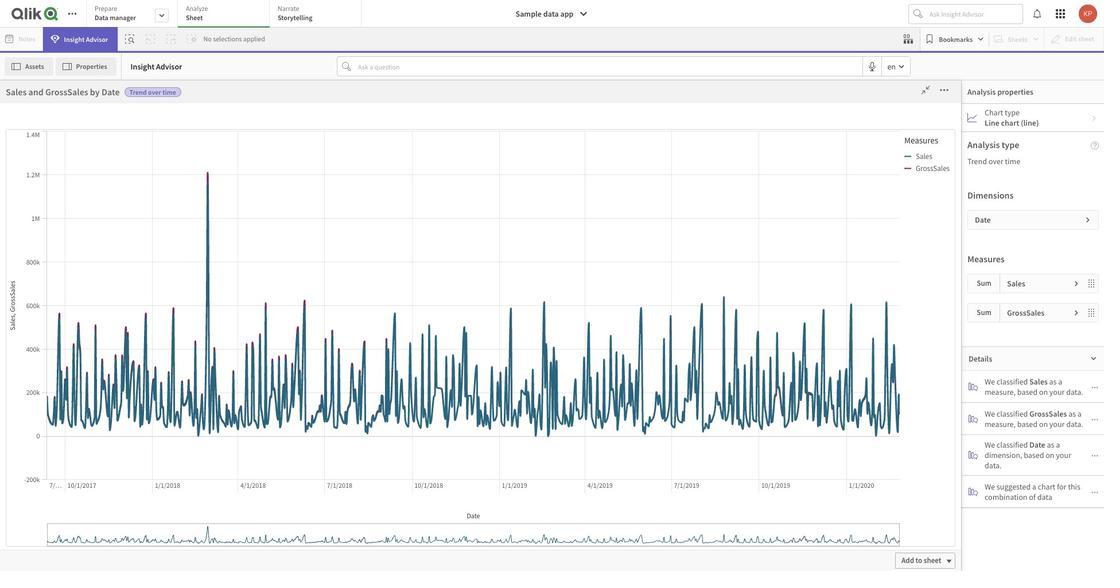 Task type: describe. For each thing, give the bounding box(es) containing it.
margin
[[65, 546, 88, 556]]

longitude button
[[59, 477, 150, 488]]

more image
[[403, 337, 421, 348]]

for inside we suggested a chart for this combination of data
[[1057, 481, 1067, 492]]

properties
[[998, 87, 1034, 97]]

we for we classified date
[[985, 440, 995, 450]]

below
[[484, 199, 519, 217]]

insight down smart search icon
[[131, 61, 155, 71]]

over for full screen "icon"
[[340, 340, 353, 349]]

line chart line image
[[968, 113, 977, 122]]

ask
[[522, 371, 533, 381]]

based for sales
[[1017, 387, 1038, 397]]

analyze
[[186, 4, 208, 13]]

create new analytics
[[659, 332, 741, 343]]

insights inside explore your data directly or let qlik generate insights for you with
[[386, 370, 412, 381]]

in
[[554, 355, 561, 365]]

menu inside choose an option below to get started adding to this sheet... application
[[59, 127, 172, 571]]

analysis type
[[968, 139, 1020, 150]]

city for city
[[65, 156, 78, 166]]

location
[[65, 454, 94, 465]]

advisor up auto-
[[156, 61, 182, 71]]

time for exit full screen "image"
[[164, 89, 177, 98]]

line
[[985, 118, 1000, 128]]

sheet...
[[682, 199, 724, 217]]

new inside 'to start creating visualizations and build your new sheet.'
[[690, 387, 705, 398]]

as a measure, based on your data. for grosssales
[[985, 408, 1083, 429]]

choose
[[380, 199, 423, 217]]

customer menu item
[[59, 219, 172, 242]]

customer number menu item
[[59, 242, 172, 265]]

sum for sales
[[977, 278, 992, 288]]

data. for we classified sales
[[1066, 387, 1083, 397]]

sheet. for analytics
[[706, 387, 727, 398]]

no selections applied
[[203, 34, 265, 43]]

item desc
[[65, 385, 98, 396]]

no
[[203, 34, 212, 43]]

data inside explore your data directly or let qlik generate insights for you with
[[388, 355, 403, 365]]

0 vertical spatial of
[[504, 339, 512, 350]]

item for item desc
[[65, 385, 80, 396]]

fields
[[21, 102, 39, 110]]

longitude menu item
[[59, 471, 172, 494]]

chart
[[985, 107, 1003, 118]]

we for we classified grosssales
[[985, 408, 995, 419]]

edit sheet
[[685, 356, 717, 366]]

data left using
[[575, 355, 590, 365]]

build
[[737, 372, 754, 382]]

en
[[888, 61, 896, 71]]

cancel button
[[910, 90, 952, 108]]

creating
[[646, 372, 674, 382]]

storytelling
[[278, 13, 312, 22]]

explore your data directly or let qlik generate insights for you with
[[344, 355, 464, 381]]

small image for analyze image within the we suggested a chart for this combination of data button
[[1092, 489, 1098, 496]]

ask insight advisor
[[522, 371, 580, 381]]

find
[[494, 355, 509, 365]]

prepare
[[95, 4, 117, 13]]

(line)
[[1021, 118, 1039, 128]]

invoice date button
[[59, 339, 150, 350]]

%key menu item
[[59, 127, 172, 150]]

your inside explore your data directly or let qlik generate insights for you with
[[371, 355, 386, 365]]

sample
[[516, 9, 542, 19]]

applied
[[243, 34, 265, 43]]

advisor up the discover in the left bottom of the page
[[394, 386, 418, 396]]

qlik
[[450, 355, 464, 365]]

properties
[[76, 62, 107, 70]]

city button
[[59, 156, 150, 166]]

number for manager number
[[96, 523, 123, 533]]

cost
[[65, 202, 80, 212]]

en button
[[882, 57, 910, 76]]

item for item number
[[65, 408, 80, 419]]

small image for analyze icon
[[1092, 384, 1098, 391]]

analyze image for dimension,
[[969, 451, 978, 460]]

small image for measure,'s analyze image
[[1092, 416, 1098, 423]]

invoice number
[[65, 362, 118, 373]]

measure, for we classified sales
[[985, 387, 1016, 397]]

measures
[[968, 253, 1005, 265]]

tab list inside choose an option below to get started adding to this sheet... application
[[86, 0, 366, 29]]

analysis
[[203, 93, 235, 104]]

any
[[591, 370, 604, 381]]

data. for we classified date
[[985, 460, 1002, 471]]

discover
[[389, 403, 417, 413]]

sum button for grosssales
[[968, 304, 1000, 322]]

date inside menu item
[[105, 339, 121, 350]]

0 vertical spatial the
[[404, 332, 417, 343]]

find new insights in the data using
[[494, 355, 610, 365]]

edit image
[[672, 355, 685, 366]]

advisor inside 'insight advisor' dropdown button
[[86, 35, 108, 43]]

we for we suggested a chart for this combination of data
[[985, 481, 995, 492]]

your for we classified sales
[[1050, 387, 1065, 397]]

you inside explore your data directly or let qlik generate insights for you with
[[424, 370, 437, 381]]

latitude menu item
[[59, 425, 172, 448]]

insights inside . save any insights you discover to this sheet.
[[347, 403, 373, 413]]

trend for full screen "icon"
[[321, 340, 338, 349]]

sample data app
[[516, 9, 574, 19]]

invoice date menu item
[[59, 333, 172, 356]]

chart for for
[[1038, 481, 1056, 492]]

comparison for comparison
[[596, 340, 632, 349]]

desc menu item
[[59, 288, 172, 310]]

customer number
[[65, 248, 126, 258]]

customer button
[[59, 225, 150, 235]]

cancel
[[919, 94, 942, 104]]

save
[[429, 386, 445, 396]]

. for data
[[426, 386, 428, 396]]

chart type line chart (line)
[[985, 107, 1039, 128]]

suggested
[[997, 481, 1031, 492]]

have
[[519, 332, 539, 343]]

grosssales menu item
[[59, 310, 172, 333]]

manager
[[110, 13, 136, 22]]

your inside 'to start creating visualizations and build your new sheet.'
[[674, 387, 689, 398]]

items
[[32, 139, 48, 147]]

number for invoice number
[[91, 362, 118, 373]]

city menu item
[[59, 150, 172, 173]]

invoice for invoice number
[[65, 362, 89, 373]]

analyze image for measure,
[[969, 414, 978, 423]]

saved
[[567, 387, 587, 398]]

margin button
[[59, 546, 150, 556]]

invoice number button
[[59, 362, 150, 373]]

we classified grosssales
[[985, 408, 1067, 419]]

to inside 'to start creating visualizations and build your new sheet.'
[[726, 355, 733, 365]]

insight up can
[[534, 371, 555, 381]]

data inside we suggested a chart for this combination of data
[[1037, 492, 1052, 502]]

2 vertical spatial insight advisor
[[370, 386, 418, 396]]

assets
[[25, 62, 44, 70]]

you inside . save any insights you discover to this sheet.
[[375, 403, 387, 413]]

and inside 'to start creating visualizations and build your new sheet.'
[[722, 372, 735, 382]]

visualizations
[[675, 372, 721, 382]]

this inside . any found insights can be saved to this sheet.
[[597, 387, 610, 398]]

selections tool image
[[904, 34, 913, 44]]

assets button
[[5, 57, 53, 75]]

smart search image
[[125, 34, 135, 44]]

on for date
[[1046, 450, 1055, 460]]

latitude
[[65, 431, 93, 442]]

insight down generate
[[370, 386, 392, 396]]

2 horizontal spatial over
[[989, 156, 1004, 166]]

adding
[[601, 199, 641, 217]]

dimensions
[[968, 189, 1014, 201]]

,
[[9, 313, 18, 316]]

item number button
[[59, 408, 150, 419]]

bookmarks
[[939, 35, 973, 43]]

use
[[650, 355, 664, 365]]

classified for sales
[[997, 376, 1028, 387]]

grosssales inside menu item
[[65, 317, 101, 327]]

with
[[439, 370, 453, 381]]

data
[[95, 13, 108, 22]]

customer number button
[[59, 248, 150, 258]]

comparison of sales and grosssales for city
[[454, 339, 627, 350]]

cost button
[[59, 202, 150, 212]]

sheet. inside . any found insights can be saved to this sheet.
[[542, 403, 562, 413]]

we suggested a chart for this combination of data
[[985, 481, 1081, 502]]

directly
[[405, 355, 430, 365]]

we for we classified sales
[[985, 376, 995, 387]]

explore for explore the data
[[372, 332, 402, 343]]

location button
[[59, 454, 150, 465]]

selections
[[213, 34, 242, 43]]

analytics
[[705, 332, 741, 343]]

city code
[[65, 179, 97, 189]]

trend over time for full screen "icon"
[[321, 340, 368, 349]]

longitude
[[65, 477, 99, 488]]

over for exit full screen "image"
[[149, 89, 162, 98]]

app
[[560, 9, 574, 19]]

data up or
[[418, 332, 436, 343]]

manager
[[65, 523, 94, 533]]

a for we classified grosssales
[[1078, 408, 1082, 419]]

1 horizontal spatial for
[[598, 339, 609, 350]]

to start creating visualizations and build your new sheet.
[[646, 355, 754, 398]]

this inside . save any insights you discover to this sheet.
[[427, 403, 439, 413]]

an
[[426, 199, 440, 217]]

Ask a question text field
[[356, 57, 863, 76]]



Task type: vqa. For each thing, say whether or not it's contained in the screenshot.
All filters DROPDOWN BUTTON
no



Task type: locate. For each thing, give the bounding box(es) containing it.
as a measure, based on your data.
[[985, 376, 1083, 397], [985, 408, 1083, 429]]

this down 'as a dimension, based on your data.'
[[1068, 481, 1081, 492]]

add to sheet button
[[363, 294, 423, 311], [620, 294, 680, 311], [876, 294, 937, 311], [894, 552, 954, 568]]

based inside 'as a dimension, based on your data.'
[[1024, 450, 1044, 460]]

1 horizontal spatial the
[[562, 355, 573, 365]]

data. up we classified grosssales
[[1066, 387, 1083, 397]]

1 horizontal spatial sheet.
[[542, 403, 562, 413]]

0 vertical spatial over
[[149, 89, 162, 98]]

0 vertical spatial type
[[1005, 107, 1020, 118]]

number down customer menu item
[[99, 248, 126, 258]]

start
[[735, 355, 750, 365]]

1 vertical spatial over
[[989, 156, 1004, 166]]

1 horizontal spatial explore
[[372, 332, 402, 343]]

1 as a measure, based on your data. from the top
[[985, 376, 1083, 397]]

1 vertical spatial customer
[[65, 248, 97, 258]]

by for exit full screen "image"
[[91, 87, 101, 99]]

4 we from the top
[[985, 481, 995, 492]]

number for item number
[[82, 408, 109, 419]]

analysis for analysis properties
[[968, 87, 996, 97]]

0 vertical spatial item
[[65, 385, 80, 396]]

0 horizontal spatial you
[[375, 403, 387, 413]]

1 horizontal spatial comparison
[[596, 340, 632, 349]]

you left the discover in the left bottom of the page
[[375, 403, 387, 413]]

classified for date
[[997, 440, 1028, 450]]

on
[[1039, 387, 1048, 397], [1039, 419, 1048, 429], [1046, 450, 1055, 460]]

as for sales
[[1049, 376, 1057, 387]]

to
[[522, 199, 534, 217], [643, 199, 655, 217], [383, 297, 390, 307], [640, 297, 647, 307], [897, 297, 903, 307], [726, 355, 733, 365], [589, 387, 596, 398], [418, 403, 425, 413], [915, 554, 921, 564]]

analyze image down analyze icon
[[969, 414, 978, 423]]

based
[[1017, 387, 1038, 397], [1017, 419, 1038, 429], [1024, 450, 1044, 460]]

1 vertical spatial desc
[[82, 385, 98, 396]]

move image
[[1087, 308, 1098, 317]]

any
[[447, 386, 459, 396]]

item up item number
[[65, 385, 80, 396]]

invoice number menu item
[[59, 356, 172, 379]]

analyze image inside we suggested a chart for this combination of data button
[[969, 487, 978, 496]]

sheet. inside 'to start creating visualizations and build your new sheet.'
[[706, 387, 727, 398]]

2 vertical spatial new
[[690, 387, 705, 398]]

number inside customer number menu item
[[99, 248, 126, 258]]

. any found insights can be saved to this sheet.
[[495, 370, 610, 413]]

advisor
[[86, 35, 108, 43], [156, 61, 182, 71], [557, 371, 580, 381], [394, 386, 418, 396]]

type inside chart type line chart (line)
[[1005, 107, 1020, 118]]

your down visualizations
[[674, 387, 689, 398]]

0 vertical spatial time
[[164, 89, 177, 98]]

explore for explore your data directly or let qlik generate insights for you with
[[344, 355, 369, 365]]

Ask Insight Advisor text field
[[927, 5, 1023, 23]]

. inside . any found insights can be saved to this sheet.
[[588, 370, 590, 381]]

explore the data
[[372, 332, 436, 343]]

a inside 'as a dimension, based on your data.'
[[1056, 440, 1060, 450]]

this left sheet...
[[658, 199, 679, 217]]

1 fields button from the left
[[0, 80, 59, 117]]

choose an option below to get started adding to this sheet... application
[[0, 0, 1104, 571]]

0 vertical spatial customer
[[65, 225, 97, 235]]

1 horizontal spatial insight advisor
[[131, 61, 182, 71]]

sum
[[977, 278, 992, 288], [977, 308, 992, 317]]

2 vertical spatial over
[[340, 340, 353, 349]]

as right we classified sales
[[1049, 376, 1057, 387]]

3 analyze image from the top
[[969, 487, 978, 496]]

1 vertical spatial the
[[562, 355, 573, 365]]

1 sum button from the top
[[968, 274, 1000, 293]]

trend over time down analysis type
[[968, 156, 1020, 166]]

time left auto-
[[164, 89, 177, 98]]

2 horizontal spatial insight advisor
[[370, 386, 418, 396]]

2 vertical spatial for
[[1057, 481, 1067, 492]]

can
[[544, 387, 556, 398]]

we classified date
[[985, 440, 1045, 450]]

type down chart type line chart (line)
[[1002, 139, 1020, 150]]

customer inside customer menu item
[[65, 225, 97, 235]]

narrate
[[278, 4, 299, 13]]

0 vertical spatial sum
[[977, 278, 992, 288]]

number inside item number menu item
[[82, 408, 109, 419]]

margin menu item
[[59, 540, 172, 563]]

data down full screen "icon"
[[388, 355, 403, 365]]

cost menu item
[[59, 196, 172, 219]]

1 horizontal spatial trend over time
[[321, 340, 368, 349]]

2 vertical spatial analyze image
[[969, 487, 978, 496]]

new for create
[[687, 332, 704, 343]]

question?
[[547, 332, 586, 343]]

sheet
[[186, 13, 203, 22]]

1 sum from the top
[[977, 278, 992, 288]]

manager number menu item
[[59, 517, 172, 540]]

a right suggested
[[1032, 481, 1036, 492]]

we right analyze icon
[[985, 376, 995, 387]]

sheet. for data
[[441, 403, 461, 413]]

combination
[[985, 492, 1028, 502]]

comparison up qlik
[[454, 339, 502, 350]]

we up 'we classified date'
[[985, 408, 995, 419]]

over left full screen "icon"
[[340, 340, 353, 349]]

0 vertical spatial desc
[[65, 294, 81, 304]]

Search assets text field
[[59, 81, 172, 102]]

desc up grosssales button on the left
[[65, 294, 81, 304]]

item inside menu item
[[65, 408, 80, 419]]

1 we from the top
[[985, 376, 995, 387]]

grosssales button
[[59, 317, 150, 327]]

.
[[588, 370, 590, 381], [426, 386, 428, 396]]

properties button
[[55, 57, 116, 75]]

invoice
[[80, 339, 104, 350], [65, 362, 89, 373]]

0 horizontal spatial by
[[91, 87, 101, 99]]

1 horizontal spatial over
[[340, 340, 353, 349]]

search image
[[508, 371, 522, 381]]

1 horizontal spatial sales and grosssales by date
[[197, 339, 311, 350]]

a right we classified sales
[[1058, 376, 1063, 387]]

comparison for comparison of sales and grosssales for city
[[454, 339, 502, 350]]

new right find
[[511, 355, 525, 365]]

to inside . any found insights can be saved to this sheet.
[[589, 387, 596, 398]]

0 vertical spatial classified
[[997, 376, 1028, 387]]

as right we classified grosssales
[[1069, 408, 1076, 419]]

0 horizontal spatial explore
[[344, 355, 369, 365]]

type for analysis
[[1002, 139, 1020, 150]]

customer down customer button
[[65, 248, 97, 258]]

we inside we suggested a chart for this combination of data
[[985, 481, 995, 492]]

to inside . save any insights you discover to this sheet.
[[418, 403, 425, 413]]

based up we classified grosssales
[[1017, 387, 1038, 397]]

sample data app button
[[509, 5, 595, 23]]

0 horizontal spatial over
[[149, 89, 162, 98]]

city down %key
[[65, 156, 78, 166]]

1 horizontal spatial .
[[588, 370, 590, 381]]

sheet.
[[706, 387, 727, 398], [441, 403, 461, 413], [542, 403, 562, 413]]

new down visualizations
[[690, 387, 705, 398]]

sheet
[[391, 297, 409, 307], [648, 297, 666, 307], [905, 297, 923, 307], [700, 356, 717, 366], [923, 554, 940, 564]]

insight advisor up the discover in the left bottom of the page
[[370, 386, 418, 396]]

0 vertical spatial trend
[[131, 89, 148, 98]]

as a measure, based on your data. up we classified grosssales
[[985, 376, 1083, 397]]

trend over time for exit full screen "image"
[[131, 89, 177, 98]]

based right dimension,
[[1024, 450, 1044, 460]]

data. for we classified grosssales
[[1066, 419, 1083, 429]]

a right we classified grosssales
[[1078, 408, 1082, 419]]

time up generate
[[354, 340, 368, 349]]

. left any
[[588, 370, 590, 381]]

item number
[[65, 408, 109, 419]]

. inside . save any insights you discover to this sheet.
[[426, 386, 428, 396]]

classified down we classified grosssales
[[997, 440, 1028, 450]]

chart right suggested
[[1038, 481, 1056, 492]]

by for full screen "icon"
[[282, 339, 291, 350]]

trend over time left auto-
[[131, 89, 177, 98]]

1 vertical spatial time
[[1005, 156, 1020, 166]]

number down the invoice date button
[[91, 362, 118, 373]]

measure, up 'we classified date'
[[985, 419, 1016, 429]]

tab list
[[86, 0, 366, 29]]

1 vertical spatial as
[[1069, 408, 1076, 419]]

1 vertical spatial analyze image
[[969, 451, 978, 460]]

invoice up invoice number
[[80, 339, 104, 350]]

narrate storytelling
[[278, 4, 312, 22]]

data. up suggested
[[985, 460, 1002, 471]]

chart for (line)
[[1001, 118, 1019, 128]]

time
[[164, 89, 177, 98], [1005, 156, 1020, 166], [354, 340, 368, 349]]

based for date
[[1024, 450, 1044, 460]]

2 analysis from the top
[[968, 139, 1000, 150]]

your inside 'as a dimension, based on your data.'
[[1056, 450, 1071, 460]]

sum button down measures
[[968, 274, 1000, 293]]

of inside we suggested a chart for this combination of data
[[1029, 492, 1036, 502]]

as a measure, based on your data. up 'we classified date'
[[985, 408, 1083, 429]]

item desc menu item
[[59, 379, 172, 402]]

2 as a measure, based on your data. from the top
[[985, 408, 1083, 429]]

1 vertical spatial type
[[1002, 139, 1020, 150]]

trend for exit full screen "image"
[[131, 89, 148, 98]]

analyze image
[[969, 414, 978, 423], [969, 451, 978, 460], [969, 487, 978, 496]]

of up find
[[504, 339, 512, 350]]

2 vertical spatial city
[[611, 339, 627, 350]]

bookmarks button
[[923, 30, 987, 48]]

as a measure, based on your data. for sales
[[985, 376, 1083, 397]]

city for city code
[[65, 179, 78, 189]]

1 horizontal spatial desc
[[82, 385, 98, 396]]

chart right the line
[[1001, 118, 1019, 128]]

the right 'in'
[[562, 355, 573, 365]]

on up 'as a dimension, based on your data.'
[[1039, 419, 1048, 429]]

your for we classified date
[[1056, 450, 1071, 460]]

0 vertical spatial analyze image
[[969, 414, 978, 423]]

insight advisor down smart search icon
[[131, 61, 182, 71]]

kendall parks image
[[1079, 5, 1097, 23]]

tab list containing prepare
[[86, 0, 366, 29]]

2 horizontal spatial for
[[1057, 481, 1067, 492]]

measure,
[[985, 387, 1016, 397], [985, 419, 1016, 429]]

a
[[540, 332, 545, 343], [1058, 376, 1063, 387], [1078, 408, 1082, 419], [1056, 440, 1060, 450], [1032, 481, 1036, 492]]

location menu item
[[59, 448, 172, 471]]

0 horizontal spatial desc
[[65, 294, 81, 304]]

1 item from the top
[[65, 385, 80, 396]]

1 customer from the top
[[65, 225, 97, 235]]

menu containing %key
[[59, 127, 172, 571]]

data
[[543, 9, 559, 19], [418, 332, 436, 343], [388, 355, 403, 365], [575, 355, 590, 365], [1037, 492, 1052, 502]]

0 vertical spatial city
[[65, 156, 78, 166]]

2 horizontal spatial sheet.
[[706, 387, 727, 398]]

insight up properties button on the top
[[64, 35, 85, 43]]

we down we classified grosssales
[[985, 440, 995, 450]]

1 vertical spatial new
[[511, 355, 525, 365]]

0 vertical spatial based
[[1017, 387, 1038, 397]]

0 vertical spatial sales and grosssales by date
[[7, 87, 121, 99]]

as right 'we classified date'
[[1047, 440, 1055, 450]]

item inside "menu item"
[[65, 385, 80, 396]]

sheet. down "any"
[[441, 403, 461, 413]]

1 vertical spatial classified
[[997, 408, 1028, 419]]

data. inside 'as a dimension, based on your data.'
[[985, 460, 1002, 471]]

your up 'as a dimension, based on your data.'
[[1050, 419, 1065, 429]]

city right question? at bottom
[[611, 339, 627, 350]]

for down 'as a dimension, based on your data.'
[[1057, 481, 1067, 492]]

as inside 'as a dimension, based on your data.'
[[1047, 440, 1055, 450]]

move image
[[1087, 279, 1098, 288]]

advisor up be
[[557, 371, 580, 381]]

insight advisor inside dropdown button
[[64, 35, 108, 43]]

invoice for invoice date
[[80, 339, 104, 350]]

classified for grosssales
[[997, 408, 1028, 419]]

chart inside we suggested a chart for this combination of data
[[1038, 481, 1056, 492]]

data. up 'as a dimension, based on your data.'
[[1066, 419, 1083, 429]]

1 vertical spatial item
[[65, 408, 80, 419]]

1 horizontal spatial by
[[282, 339, 291, 350]]

2 vertical spatial on
[[1046, 450, 1055, 460]]

desc button
[[59, 294, 150, 304]]

1 vertical spatial explore
[[344, 355, 369, 365]]

classified up 'we classified date'
[[997, 408, 1028, 419]]

0 horizontal spatial sales and grosssales by date
[[7, 87, 121, 99]]

1 vertical spatial trend over time
[[968, 156, 1020, 166]]

0 vertical spatial .
[[588, 370, 590, 381]]

0 vertical spatial sum button
[[968, 274, 1000, 293]]

type for chart
[[1005, 107, 1020, 118]]

invoice up item desc
[[65, 362, 89, 373]]

2 vertical spatial based
[[1024, 450, 1044, 460]]

this down any
[[597, 387, 610, 398]]

1 vertical spatial sum
[[977, 308, 992, 317]]

0 horizontal spatial comparison
[[454, 339, 502, 350]]

1 horizontal spatial chart
[[1038, 481, 1056, 492]]

0 horizontal spatial for
[[413, 370, 423, 381]]

1 vertical spatial as a measure, based on your data.
[[985, 408, 1083, 429]]

0 horizontal spatial time
[[164, 89, 177, 98]]

menu
[[59, 127, 172, 571]]

more image
[[934, 86, 952, 97]]

on for sales
[[1039, 387, 1048, 397]]

trend over time
[[131, 89, 177, 98], [968, 156, 1020, 166], [321, 340, 368, 349]]

1 master items button from the left
[[0, 118, 59, 154]]

for down 'directly'
[[413, 370, 423, 381]]

2 vertical spatial trend over time
[[321, 340, 368, 349]]

sum for grosssales
[[977, 308, 992, 317]]

1 classified from the top
[[997, 376, 1028, 387]]

1 vertical spatial sales and grosssales by date
[[197, 339, 311, 350]]

add to sheet
[[369, 297, 409, 307], [626, 297, 666, 307], [883, 297, 923, 307], [901, 554, 940, 564]]

item desc button
[[59, 385, 150, 396]]

2 analyze image from the top
[[969, 451, 978, 460]]

0 horizontal spatial of
[[504, 339, 512, 350]]

insights inside . any found insights can be saved to this sheet.
[[516, 387, 542, 398]]

your up we suggested a chart for this combination of data button
[[1056, 450, 1071, 460]]

1 vertical spatial .
[[426, 386, 428, 396]]

number inside invoice number menu item
[[91, 362, 118, 373]]

measure, for we classified grosssales
[[985, 419, 1016, 429]]

desc inside "menu item"
[[82, 385, 98, 396]]

sum button for sales
[[968, 274, 1000, 293]]

. for question?
[[588, 370, 590, 381]]

analyze image
[[969, 382, 978, 391]]

number inside "manager number" menu item
[[96, 523, 123, 533]]

on up we classified grosssales
[[1039, 387, 1048, 397]]

help image
[[1091, 142, 1099, 150]]

desc down invoice number
[[82, 385, 98, 396]]

0 vertical spatial by
[[91, 87, 101, 99]]

of right combination
[[1029, 492, 1036, 502]]

the
[[404, 332, 417, 343], [562, 355, 573, 365]]

analysis for analysis type
[[968, 139, 1000, 150]]

city code menu item
[[59, 173, 172, 196]]

create
[[659, 332, 685, 343]]

by
[[91, 87, 101, 99], [282, 339, 291, 350]]

0 vertical spatial measure,
[[985, 387, 1016, 397]]

auto-analysis
[[182, 93, 235, 104]]

this inside we suggested a chart for this combination of data
[[1068, 481, 1081, 492]]

item
[[65, 385, 80, 396], [65, 408, 80, 419]]

grosssales
[[46, 87, 89, 99], [1007, 308, 1045, 318], [65, 317, 101, 327], [237, 339, 280, 350], [553, 339, 596, 350], [1030, 408, 1067, 419]]

we suggested a chart for this combination of data button
[[962, 476, 1104, 507]]

we left suggested
[[985, 481, 995, 492]]

explore inside explore your data directly or let qlik generate insights for you with
[[344, 355, 369, 365]]

customer down cost
[[65, 225, 97, 235]]

a for we classified sales
[[1058, 376, 1063, 387]]

0 horizontal spatial .
[[426, 386, 428, 396]]

get
[[536, 199, 555, 217]]

based up 'we classified date'
[[1017, 419, 1038, 429]]

0 horizontal spatial insight advisor
[[64, 35, 108, 43]]

your for we classified grosssales
[[1050, 419, 1065, 429]]

invoice date
[[80, 339, 121, 350]]

sales and grosssales by date for exit full screen "image"
[[7, 87, 121, 99]]

for up using
[[598, 339, 609, 350]]

comparison up using
[[596, 340, 632, 349]]

type right chart
[[1005, 107, 1020, 118]]

for
[[598, 339, 609, 350], [413, 370, 423, 381], [1057, 481, 1067, 492]]

as for grosssales
[[1069, 408, 1076, 419]]

of
[[504, 339, 512, 350], [1029, 492, 1036, 502]]

1 vertical spatial you
[[375, 403, 387, 413]]

1 measure, from the top
[[985, 387, 1016, 397]]

chart inside chart type line chart (line)
[[1001, 118, 1019, 128]]

time down analysis type
[[1005, 156, 1020, 166]]

full screen image
[[384, 337, 403, 348]]

1 horizontal spatial time
[[354, 340, 368, 349]]

2 horizontal spatial time
[[1005, 156, 1020, 166]]

have a question?
[[519, 332, 586, 343]]

explore up generate
[[344, 355, 369, 365]]

2 we from the top
[[985, 408, 995, 419]]

desc inside menu item
[[65, 294, 81, 304]]

a for we classified date
[[1056, 440, 1060, 450]]

2 measure, from the top
[[985, 419, 1016, 429]]

small image
[[1085, 216, 1092, 223], [1090, 355, 1097, 362], [1092, 384, 1098, 391], [1092, 416, 1098, 423], [1092, 489, 1098, 496]]

based for grosssales
[[1017, 419, 1038, 429]]

0 vertical spatial analysis
[[968, 87, 996, 97]]

code
[[79, 179, 97, 189]]

2 sum from the top
[[977, 308, 992, 317]]

classified
[[997, 376, 1028, 387], [997, 408, 1028, 419], [997, 440, 1028, 450]]

0 horizontal spatial the
[[404, 332, 417, 343]]

over left auto-
[[149, 89, 162, 98]]

2 vertical spatial data.
[[985, 460, 1002, 471]]

1 vertical spatial by
[[282, 339, 291, 350]]

0 vertical spatial on
[[1039, 387, 1048, 397]]

1 vertical spatial chart
[[1038, 481, 1056, 492]]

2 master items button from the left
[[1, 118, 59, 154]]

3 classified from the top
[[997, 440, 1028, 450]]

this down save
[[427, 403, 439, 413]]

insights down 'directly'
[[386, 370, 412, 381]]

comparison
[[454, 339, 502, 350], [596, 340, 632, 349]]

customer for customer
[[65, 225, 97, 235]]

analyze image left dimension,
[[969, 451, 978, 460]]

insight advisor button
[[43, 27, 118, 51]]

sales and grosssales by date for full screen "icon"
[[197, 339, 311, 350]]

0 vertical spatial for
[[598, 339, 609, 350]]

option
[[443, 199, 481, 217]]

1 vertical spatial trend
[[968, 156, 987, 166]]

%key
[[65, 133, 84, 143]]

sales and grosssales by date
[[7, 87, 121, 99], [197, 339, 311, 350]]

insight
[[64, 35, 85, 43], [131, 61, 155, 71], [534, 371, 555, 381], [370, 386, 392, 396]]

0 vertical spatial chart
[[1001, 118, 1019, 128]]

1 vertical spatial of
[[1029, 492, 1036, 502]]

data right suggested
[[1037, 492, 1052, 502]]

small image
[[1091, 115, 1098, 122], [1073, 280, 1080, 287], [1073, 309, 1080, 316], [1092, 452, 1098, 459]]

your up we classified grosssales
[[1050, 387, 1065, 397]]

date menu item
[[59, 265, 172, 288]]

1 vertical spatial measure,
[[985, 419, 1016, 429]]

as for date
[[1047, 440, 1055, 450]]

number up margin button
[[96, 523, 123, 533]]

sum button up the details
[[968, 304, 1000, 322]]

analysis properties
[[968, 87, 1034, 97]]

1 vertical spatial based
[[1017, 419, 1038, 429]]

a inside we suggested a chart for this combination of data
[[1032, 481, 1036, 492]]

0 vertical spatial as a measure, based on your data.
[[985, 376, 1083, 397]]

2 classified from the top
[[997, 408, 1028, 419]]

item number menu item
[[59, 402, 172, 425]]

sheet. inside . save any insights you discover to this sheet.
[[441, 403, 461, 413]]

trend over time up generate
[[321, 340, 368, 349]]

. save any insights you discover to this sheet.
[[347, 386, 461, 413]]

on for grosssales
[[1039, 419, 1048, 429]]

sum down measures
[[977, 278, 992, 288]]

0 vertical spatial you
[[424, 370, 437, 381]]

analysis down the line
[[968, 139, 1000, 150]]

new for find
[[511, 355, 525, 365]]

insights down the ask
[[516, 387, 542, 398]]

number down item desc button
[[82, 408, 109, 419]]

started
[[557, 199, 598, 217]]

2 sum button from the top
[[968, 304, 1000, 322]]

2 customer from the top
[[65, 248, 97, 258]]

2 vertical spatial trend
[[321, 340, 338, 349]]

2 fields button from the left
[[1, 80, 59, 117]]

insight inside dropdown button
[[64, 35, 85, 43]]

small image inside we suggested a chart for this combination of data button
[[1092, 489, 1098, 496]]

insights down generate
[[347, 403, 373, 413]]

1 horizontal spatial of
[[1029, 492, 1036, 502]]

customer for customer number
[[65, 248, 97, 258]]

customer inside customer number menu item
[[65, 248, 97, 258]]

sheet. down can
[[542, 403, 562, 413]]

prepare data manager
[[95, 4, 136, 22]]

1 horizontal spatial you
[[424, 370, 437, 381]]

exit full screen image
[[916, 86, 934, 97]]

using
[[592, 355, 610, 365]]

1 horizontal spatial trend
[[321, 340, 338, 349]]

time for full screen "icon"
[[354, 340, 368, 349]]

1 analyze image from the top
[[969, 414, 978, 423]]

choose an option below to get started adding to this sheet...
[[380, 199, 724, 217]]

2 item from the top
[[65, 408, 80, 419]]

sheet. down visualizations
[[706, 387, 727, 398]]

latitude button
[[59, 431, 150, 442]]

new right create
[[687, 332, 704, 343]]

0 horizontal spatial sheet.
[[441, 403, 461, 413]]

3 we from the top
[[985, 440, 995, 450]]

1 analysis from the top
[[968, 87, 996, 97]]

fields button
[[0, 80, 59, 117], [1, 80, 59, 117]]

insights
[[527, 355, 553, 365], [386, 370, 412, 381], [516, 387, 542, 398], [347, 403, 373, 413]]

found
[[495, 387, 514, 398]]

1 vertical spatial city
[[65, 179, 78, 189]]

number for customer number
[[99, 248, 126, 258]]

insight advisor down data
[[64, 35, 108, 43]]

edit
[[685, 356, 698, 366]]

0 vertical spatial trend over time
[[131, 89, 177, 98]]

on inside 'as a dimension, based on your data.'
[[1046, 450, 1055, 460]]

for inside explore your data directly or let qlik generate insights for you with
[[413, 370, 423, 381]]

classified up we classified grosssales
[[997, 376, 1028, 387]]

1 vertical spatial insight advisor
[[131, 61, 182, 71]]

details
[[969, 354, 992, 364]]

1 vertical spatial sum button
[[968, 304, 1000, 322]]

data left app
[[543, 9, 559, 19]]

a right have
[[540, 332, 545, 343]]

master
[[12, 139, 31, 147]]

insights down the comparison of sales and grosssales for city
[[527, 355, 553, 365]]

0 vertical spatial data.
[[1066, 387, 1083, 397]]

2 horizontal spatial trend
[[968, 156, 987, 166]]



